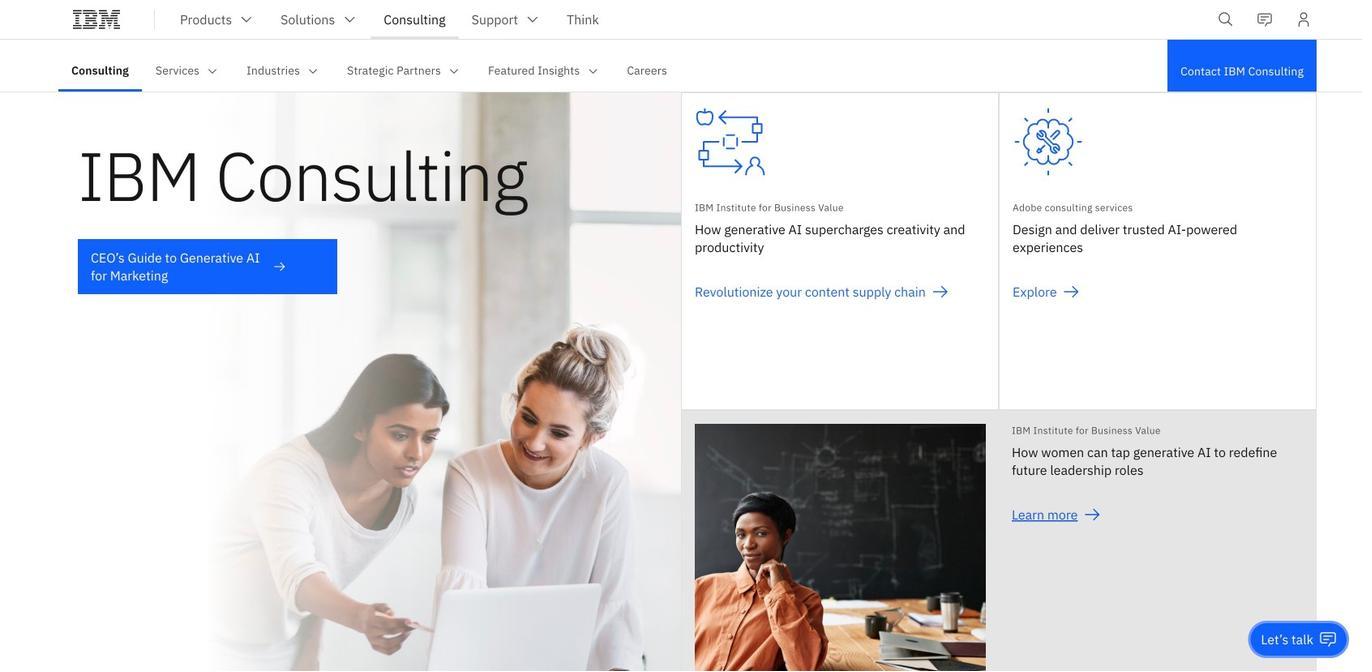 Task type: describe. For each thing, give the bounding box(es) containing it.
let's talk element
[[1261, 631, 1313, 649]]



